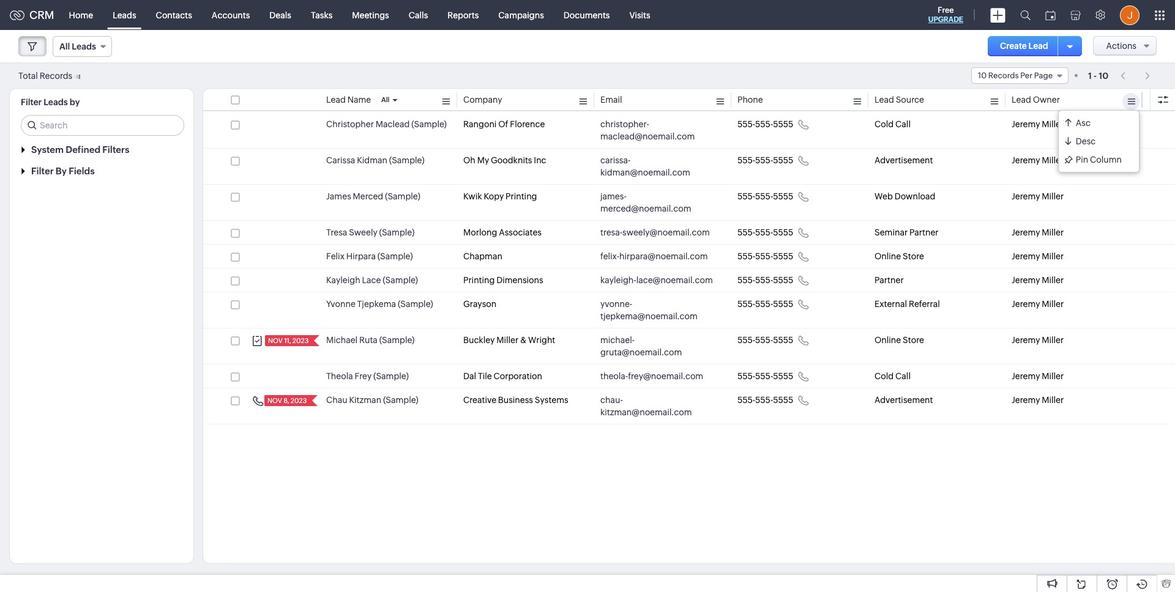 Task type: locate. For each thing, give the bounding box(es) containing it.
lead down 10 records per page field
[[1012, 95, 1032, 105]]

advertisement
[[875, 156, 933, 165], [875, 396, 933, 405]]

6 jeremy miller from the top
[[1012, 276, 1064, 285]]

partner right seminar
[[910, 228, 939, 238]]

filter inside dropdown button
[[31, 166, 54, 176]]

leads inside field
[[72, 42, 96, 51]]

nov 8, 2023 link
[[265, 396, 308, 407]]

lead for lead owner
[[1012, 95, 1032, 105]]

5555 for michael- gruta@noemail.com
[[773, 336, 794, 345]]

0 horizontal spatial printing
[[464, 276, 495, 285]]

email
[[601, 95, 622, 105]]

1 online from the top
[[875, 252, 901, 261]]

10 jeremy from the top
[[1012, 396, 1041, 405]]

2 online from the top
[[875, 336, 901, 345]]

2023 for chau kitzman (sample)
[[291, 397, 307, 405]]

navigation
[[1115, 67, 1157, 84]]

(sample) right lace
[[383, 276, 418, 285]]

(sample) for theola frey (sample)
[[374, 372, 409, 381]]

(sample) right tjepkema
[[398, 299, 433, 309]]

desc
[[1076, 136, 1096, 146]]

4 5555 from the top
[[773, 228, 794, 238]]

create
[[1000, 41, 1027, 51]]

(sample) right merced
[[385, 192, 421, 201]]

7 5555 from the top
[[773, 299, 794, 309]]

2 cold from the top
[[875, 372, 894, 381]]

leads up loading icon
[[72, 42, 96, 51]]

partner
[[910, 228, 939, 238], [875, 276, 904, 285]]

8 5555 from the top
[[773, 336, 794, 345]]

jeremy miller for carissa- kidman@noemail.com
[[1012, 156, 1064, 165]]

2 store from the top
[[903, 336, 924, 345]]

online for felix-hirpara@noemail.com
[[875, 252, 901, 261]]

records left loading icon
[[40, 71, 72, 81]]

external referral
[[875, 299, 940, 309]]

555-
[[738, 119, 756, 129], [756, 119, 773, 129], [738, 156, 756, 165], [756, 156, 773, 165], [738, 192, 756, 201], [756, 192, 773, 201], [738, 228, 756, 238], [756, 228, 773, 238], [738, 252, 756, 261], [756, 252, 773, 261], [738, 276, 756, 285], [756, 276, 773, 285], [738, 299, 756, 309], [756, 299, 773, 309], [738, 336, 756, 345], [756, 336, 773, 345], [738, 372, 756, 381], [756, 372, 773, 381], [738, 396, 756, 405], [756, 396, 773, 405]]

jeremy
[[1012, 119, 1041, 129], [1012, 156, 1041, 165], [1012, 192, 1041, 201], [1012, 228, 1041, 238], [1012, 252, 1041, 261], [1012, 276, 1041, 285], [1012, 299, 1041, 309], [1012, 336, 1041, 345], [1012, 372, 1041, 381], [1012, 396, 1041, 405]]

1 5555 from the top
[[773, 119, 794, 129]]

7 jeremy miller from the top
[[1012, 299, 1064, 309]]

10 Records Per Page field
[[972, 67, 1069, 84]]

morlong associates
[[464, 228, 542, 238]]

create lead
[[1000, 41, 1049, 51]]

5555 for james- merced@noemail.com
[[773, 192, 794, 201]]

1
[[1089, 71, 1092, 81]]

miller for chau- kitzman@noemail.com
[[1042, 396, 1064, 405]]

online store down external referral
[[875, 336, 924, 345]]

1 vertical spatial 2023
[[291, 397, 307, 405]]

nov left 11,
[[268, 337, 283, 345]]

1 vertical spatial online store
[[875, 336, 924, 345]]

0 vertical spatial call
[[896, 119, 911, 129]]

10 5555 from the top
[[773, 396, 794, 405]]

jeremy miller for james- merced@noemail.com
[[1012, 192, 1064, 201]]

nov for michael
[[268, 337, 283, 345]]

2023 for michael ruta (sample)
[[293, 337, 309, 345]]

records
[[40, 71, 72, 81], [989, 71, 1019, 80]]

(sample) right kitzman
[[383, 396, 419, 405]]

store for felix-hirpara@noemail.com
[[903, 252, 924, 261]]

online down the 'external'
[[875, 336, 901, 345]]

filter for filter leads by
[[21, 97, 42, 107]]

kitzman
[[349, 396, 382, 405]]

calls link
[[399, 0, 438, 30]]

5 jeremy miller from the top
[[1012, 252, 1064, 261]]

-
[[1094, 71, 1097, 81]]

online store for felix-hirpara@noemail.com
[[875, 252, 924, 261]]

yvonne-
[[601, 299, 633, 309]]

5 jeremy from the top
[[1012, 252, 1041, 261]]

0 vertical spatial cold
[[875, 119, 894, 129]]

jeremy miller for felix-hirpara@noemail.com
[[1012, 252, 1064, 261]]

christopher maclead (sample)
[[326, 119, 447, 129]]

10 jeremy miller from the top
[[1012, 396, 1064, 405]]

jeremy for theola-frey@noemail.com
[[1012, 372, 1041, 381]]

cold call for theola-frey@noemail.com
[[875, 372, 911, 381]]

jeremy miller for tresa-sweely@noemail.com
[[1012, 228, 1064, 238]]

5 5555 from the top
[[773, 252, 794, 261]]

printing right kopy
[[506, 192, 537, 201]]

store for michael- gruta@noemail.com
[[903, 336, 924, 345]]

miller for yvonne- tjepkema@noemail.com
[[1042, 299, 1064, 309]]

4 555-555-5555 from the top
[[738, 228, 794, 238]]

carissa- kidman@noemail.com
[[601, 156, 691, 178]]

printing dimensions
[[464, 276, 543, 285]]

0 vertical spatial store
[[903, 252, 924, 261]]

jeremy miller
[[1012, 119, 1064, 129], [1012, 156, 1064, 165], [1012, 192, 1064, 201], [1012, 228, 1064, 238], [1012, 252, 1064, 261], [1012, 276, 1064, 285], [1012, 299, 1064, 309], [1012, 336, 1064, 345], [1012, 372, 1064, 381], [1012, 396, 1064, 405]]

row group
[[203, 113, 1176, 425]]

1 horizontal spatial all
[[381, 96, 390, 103]]

felix-hirpara@noemail.com
[[601, 252, 708, 261]]

christopher maclead (sample) link
[[326, 118, 447, 130]]

search image
[[1021, 10, 1031, 20]]

1 vertical spatial filter
[[31, 166, 54, 176]]

1 advertisement from the top
[[875, 156, 933, 165]]

0 horizontal spatial partner
[[875, 276, 904, 285]]

dal
[[464, 372, 476, 381]]

miller for michael- gruta@noemail.com
[[1042, 336, 1064, 345]]

1 vertical spatial leads
[[72, 42, 96, 51]]

1 555-555-5555 from the top
[[738, 119, 794, 129]]

system defined filters
[[31, 145, 129, 155]]

all up christopher maclead (sample) link
[[381, 96, 390, 103]]

all leads
[[59, 42, 96, 51]]

hirpara@noemail.com
[[620, 252, 708, 261]]

seminar
[[875, 228, 908, 238]]

filter down total on the top left of the page
[[21, 97, 42, 107]]

(sample) for michael ruta (sample)
[[379, 336, 415, 345]]

meetings
[[352, 10, 389, 20]]

create menu element
[[983, 0, 1013, 30]]

1 vertical spatial partner
[[875, 276, 904, 285]]

nov left 8,
[[268, 397, 282, 405]]

leads for filter leads by
[[44, 97, 68, 107]]

5555 for felix-hirpara@noemail.com
[[773, 252, 794, 261]]

0 horizontal spatial leads
[[44, 97, 68, 107]]

5555 for tresa-sweely@noemail.com
[[773, 228, 794, 238]]

tresa sweely (sample)
[[326, 228, 415, 238]]

jeremy for tresa-sweely@noemail.com
[[1012, 228, 1041, 238]]

(sample) right maclead
[[412, 119, 447, 129]]

printing up grayson
[[464, 276, 495, 285]]

loading image
[[74, 74, 80, 79]]

pin column
[[1076, 155, 1122, 164]]

lead owner
[[1012, 95, 1060, 105]]

6 555-555-5555 from the top
[[738, 276, 794, 285]]

0 vertical spatial all
[[59, 42, 70, 51]]

online store for michael- gruta@noemail.com
[[875, 336, 924, 345]]

search element
[[1013, 0, 1038, 30]]

2 horizontal spatial leads
[[113, 10, 136, 20]]

call
[[896, 119, 911, 129], [896, 372, 911, 381]]

jeremy miller for kayleigh-lace@noemail.com
[[1012, 276, 1064, 285]]

free upgrade
[[929, 6, 964, 24]]

1 vertical spatial call
[[896, 372, 911, 381]]

leads for all leads
[[72, 42, 96, 51]]

1 cold call from the top
[[875, 119, 911, 129]]

8,
[[284, 397, 289, 405]]

deals
[[270, 10, 291, 20]]

2 cold call from the top
[[875, 372, 911, 381]]

download
[[895, 192, 936, 201]]

0 horizontal spatial all
[[59, 42, 70, 51]]

campaigns
[[499, 10, 544, 20]]

maclead@noemail.com
[[601, 132, 695, 141]]

christopher
[[326, 119, 374, 129]]

8 jeremy miller from the top
[[1012, 336, 1064, 345]]

4 jeremy miller from the top
[[1012, 228, 1064, 238]]

lead inside create lead button
[[1029, 41, 1049, 51]]

2 555-555-5555 from the top
[[738, 156, 794, 165]]

3 jeremy from the top
[[1012, 192, 1041, 201]]

online
[[875, 252, 901, 261], [875, 336, 901, 345]]

0 vertical spatial online
[[875, 252, 901, 261]]

9 555-555-5555 from the top
[[738, 372, 794, 381]]

1 jeremy from the top
[[1012, 119, 1041, 129]]

3 jeremy miller from the top
[[1012, 192, 1064, 201]]

filter
[[21, 97, 42, 107], [31, 166, 54, 176]]

2 call from the top
[[896, 372, 911, 381]]

deals link
[[260, 0, 301, 30]]

1 vertical spatial online
[[875, 336, 901, 345]]

1 horizontal spatial partner
[[910, 228, 939, 238]]

5555 for kayleigh-lace@noemail.com
[[773, 276, 794, 285]]

1 cold from the top
[[875, 119, 894, 129]]

meetings link
[[342, 0, 399, 30]]

0 vertical spatial nov
[[268, 337, 283, 345]]

1 horizontal spatial leads
[[72, 42, 96, 51]]

9 jeremy miller from the top
[[1012, 372, 1064, 381]]

store down seminar partner
[[903, 252, 924, 261]]

7 555-555-5555 from the top
[[738, 299, 794, 309]]

5555
[[773, 119, 794, 129], [773, 156, 794, 165], [773, 192, 794, 201], [773, 228, 794, 238], [773, 252, 794, 261], [773, 276, 794, 285], [773, 299, 794, 309], [773, 336, 794, 345], [773, 372, 794, 381], [773, 396, 794, 405]]

james- merced@noemail.com
[[601, 192, 692, 214]]

nov for chau
[[268, 397, 282, 405]]

call for christopher- maclead@noemail.com
[[896, 119, 911, 129]]

9 5555 from the top
[[773, 372, 794, 381]]

upgrade
[[929, 15, 964, 24]]

(sample) inside 'link'
[[389, 156, 425, 165]]

1 vertical spatial store
[[903, 336, 924, 345]]

company
[[464, 95, 502, 105]]

jeremy miller for christopher- maclead@noemail.com
[[1012, 119, 1064, 129]]

10 left per
[[978, 71, 987, 80]]

1 jeremy miller from the top
[[1012, 119, 1064, 129]]

cold call for christopher- maclead@noemail.com
[[875, 119, 911, 129]]

0 vertical spatial cold call
[[875, 119, 911, 129]]

1 vertical spatial cold call
[[875, 372, 911, 381]]

555-555-5555 for tresa-sweely@noemail.com
[[738, 228, 794, 238]]

records inside field
[[989, 71, 1019, 80]]

(sample) for carissa kidman (sample)
[[389, 156, 425, 165]]

0 vertical spatial filter
[[21, 97, 42, 107]]

lead right create
[[1029, 41, 1049, 51]]

store down external referral
[[903, 336, 924, 345]]

all for all
[[381, 96, 390, 103]]

rangoni of florence
[[464, 119, 545, 129]]

chau
[[326, 396, 348, 405]]

555-555-5555 for carissa- kidman@noemail.com
[[738, 156, 794, 165]]

oh
[[464, 156, 476, 165]]

michael- gruta@noemail.com
[[601, 336, 682, 358]]

0 vertical spatial partner
[[910, 228, 939, 238]]

external
[[875, 299, 907, 309]]

miller for theola-frey@noemail.com
[[1042, 372, 1064, 381]]

3 555-555-5555 from the top
[[738, 192, 794, 201]]

3 5555 from the top
[[773, 192, 794, 201]]

profile element
[[1113, 0, 1147, 30]]

(sample) up kayleigh lace (sample) link
[[378, 252, 413, 261]]

1 store from the top
[[903, 252, 924, 261]]

1 vertical spatial nov
[[268, 397, 282, 405]]

online down seminar
[[875, 252, 901, 261]]

home
[[69, 10, 93, 20]]

1 horizontal spatial 10
[[1099, 71, 1109, 81]]

555-555-5555 for felix-hirpara@noemail.com
[[738, 252, 794, 261]]

partner up the 'external'
[[875, 276, 904, 285]]

10 555-555-5555 from the top
[[738, 396, 794, 405]]

leads left by
[[44, 97, 68, 107]]

web
[[875, 192, 893, 201]]

0 vertical spatial advertisement
[[875, 156, 933, 165]]

kayleigh-lace@noemail.com link
[[601, 274, 713, 287]]

0 horizontal spatial 10
[[978, 71, 987, 80]]

6 jeremy from the top
[[1012, 276, 1041, 285]]

5 555-555-5555 from the top
[[738, 252, 794, 261]]

carissa
[[326, 156, 355, 165]]

christopher- maclead@noemail.com
[[601, 119, 695, 141]]

555-555-5555 for yvonne- tjepkema@noemail.com
[[738, 299, 794, 309]]

1 horizontal spatial printing
[[506, 192, 537, 201]]

documents
[[564, 10, 610, 20]]

1 vertical spatial cold
[[875, 372, 894, 381]]

michael ruta (sample) link
[[326, 334, 415, 347]]

leads link
[[103, 0, 146, 30]]

1 vertical spatial all
[[381, 96, 390, 103]]

0 vertical spatial 2023
[[293, 337, 309, 345]]

2 online store from the top
[[875, 336, 924, 345]]

2023 right 11,
[[293, 337, 309, 345]]

555-555-5555 for kayleigh-lace@noemail.com
[[738, 276, 794, 285]]

row group containing christopher maclead (sample)
[[203, 113, 1176, 425]]

8 555-555-5555 from the top
[[738, 336, 794, 345]]

carissa kidman (sample)
[[326, 156, 425, 165]]

phone
[[738, 95, 763, 105]]

free
[[938, 6, 954, 15]]

4 jeremy from the top
[[1012, 228, 1041, 238]]

2 jeremy miller from the top
[[1012, 156, 1064, 165]]

carissa kidman (sample) link
[[326, 154, 425, 167]]

systems
[[535, 396, 569, 405]]

kidman
[[357, 156, 388, 165]]

records left per
[[989, 71, 1019, 80]]

8 jeremy from the top
[[1012, 336, 1041, 345]]

online store
[[875, 252, 924, 261], [875, 336, 924, 345]]

2 advertisement from the top
[[875, 396, 933, 405]]

1 vertical spatial advertisement
[[875, 396, 933, 405]]

(sample) right the sweely
[[379, 228, 415, 238]]

pin
[[1076, 155, 1089, 164]]

leads right home link
[[113, 10, 136, 20]]

2 jeremy from the top
[[1012, 156, 1041, 165]]

miller
[[1042, 119, 1064, 129], [1042, 156, 1064, 165], [1042, 192, 1064, 201], [1042, 228, 1064, 238], [1042, 252, 1064, 261], [1042, 276, 1064, 285], [1042, 299, 1064, 309], [497, 336, 519, 345], [1042, 336, 1064, 345], [1042, 372, 1064, 381], [1042, 396, 1064, 405]]

lead left source
[[875, 95, 894, 105]]

filter left by
[[31, 166, 54, 176]]

corporation
[[494, 372, 542, 381]]

jeremy for michael- gruta@noemail.com
[[1012, 336, 1041, 345]]

(sample) for kayleigh lace (sample)
[[383, 276, 418, 285]]

555-555-5555 for michael- gruta@noemail.com
[[738, 336, 794, 345]]

1 online store from the top
[[875, 252, 924, 261]]

1 vertical spatial printing
[[464, 276, 495, 285]]

chau- kitzman@noemail.com
[[601, 396, 692, 418]]

(sample)
[[412, 119, 447, 129], [389, 156, 425, 165], [385, 192, 421, 201], [379, 228, 415, 238], [378, 252, 413, 261], [383, 276, 418, 285], [398, 299, 433, 309], [379, 336, 415, 345], [374, 372, 409, 381], [383, 396, 419, 405]]

morlong
[[464, 228, 497, 238]]

555-555-5555 for christopher- maclead@noemail.com
[[738, 119, 794, 129]]

florence
[[510, 119, 545, 129]]

online store down seminar partner
[[875, 252, 924, 261]]

2 5555 from the top
[[773, 156, 794, 165]]

5555 for theola-frey@noemail.com
[[773, 372, 794, 381]]

all up total records
[[59, 42, 70, 51]]

1 call from the top
[[896, 119, 911, 129]]

(sample) for james merced (sample)
[[385, 192, 421, 201]]

1 horizontal spatial records
[[989, 71, 1019, 80]]

2 vertical spatial leads
[[44, 97, 68, 107]]

2023 right 8,
[[291, 397, 307, 405]]

9 jeremy from the top
[[1012, 372, 1041, 381]]

555-555-5555 for chau- kitzman@noemail.com
[[738, 396, 794, 405]]

cold for theola-frey@noemail.com
[[875, 372, 894, 381]]

crm link
[[10, 9, 54, 21]]

advertisement for carissa- kidman@noemail.com
[[875, 156, 933, 165]]

reports
[[448, 10, 479, 20]]

6 5555 from the top
[[773, 276, 794, 285]]

tresa-
[[601, 228, 623, 238]]

7 jeremy from the top
[[1012, 299, 1041, 309]]

0 vertical spatial online store
[[875, 252, 924, 261]]

yvonne- tjepkema@noemail.com link
[[601, 298, 713, 323]]

lead left the name
[[326, 95, 346, 105]]

all inside field
[[59, 42, 70, 51]]

jeremy for chau- kitzman@noemail.com
[[1012, 396, 1041, 405]]

(sample) right 'ruta'
[[379, 336, 415, 345]]

0 horizontal spatial records
[[40, 71, 72, 81]]

10 right -
[[1099, 71, 1109, 81]]

(sample) right kidman
[[389, 156, 425, 165]]

5555 for christopher- maclead@noemail.com
[[773, 119, 794, 129]]

(sample) right frey
[[374, 372, 409, 381]]

creative business systems
[[464, 396, 569, 405]]

10 inside field
[[978, 71, 987, 80]]



Task type: vqa. For each thing, say whether or not it's contained in the screenshot.
22
no



Task type: describe. For each thing, give the bounding box(es) containing it.
advertisement for chau- kitzman@noemail.com
[[875, 396, 933, 405]]

chapman
[[464, 252, 503, 261]]

jeremy miller for yvonne- tjepkema@noemail.com
[[1012, 299, 1064, 309]]

jeremy for james- merced@noemail.com
[[1012, 192, 1041, 201]]

page
[[1035, 71, 1053, 80]]

5555 for yvonne- tjepkema@noemail.com
[[773, 299, 794, 309]]

555-555-5555 for james- merced@noemail.com
[[738, 192, 794, 201]]

lace@noemail.com
[[637, 276, 713, 285]]

lead for lead name
[[326, 95, 346, 105]]

christopher- maclead@noemail.com link
[[601, 118, 713, 143]]

tasks link
[[301, 0, 342, 30]]

1 - 10
[[1089, 71, 1109, 81]]

maclead
[[376, 119, 410, 129]]

online for michael- gruta@noemail.com
[[875, 336, 901, 345]]

jeremy for felix-hirpara@noemail.com
[[1012, 252, 1041, 261]]

records for total
[[40, 71, 72, 81]]

(sample) for tresa sweely (sample)
[[379, 228, 415, 238]]

jeremy miller for michael- gruta@noemail.com
[[1012, 336, 1064, 345]]

filters
[[102, 145, 129, 155]]

jeremy for carissa- kidman@noemail.com
[[1012, 156, 1041, 165]]

miller for kayleigh-lace@noemail.com
[[1042, 276, 1064, 285]]

filter by fields
[[31, 166, 95, 176]]

lace
[[362, 276, 381, 285]]

10 records per page
[[978, 71, 1053, 80]]

chau kitzman (sample)
[[326, 396, 419, 405]]

accounts link
[[202, 0, 260, 30]]

business
[[498, 396, 533, 405]]

sweely
[[349, 228, 378, 238]]

associates
[[499, 228, 542, 238]]

crm
[[29, 9, 54, 21]]

by
[[56, 166, 67, 176]]

lead name
[[326, 95, 371, 105]]

jeremy for christopher- maclead@noemail.com
[[1012, 119, 1041, 129]]

kidman@noemail.com
[[601, 168, 691, 178]]

sweely@noemail.com
[[623, 228, 710, 238]]

per
[[1021, 71, 1033, 80]]

calendar image
[[1046, 10, 1056, 20]]

chau-
[[601, 396, 623, 405]]

nov 8, 2023
[[268, 397, 307, 405]]

tjepkema@noemail.com
[[601, 312, 698, 321]]

(sample) for christopher maclead (sample)
[[412, 119, 447, 129]]

reports link
[[438, 0, 489, 30]]

felix hirpara (sample)
[[326, 252, 413, 261]]

(sample) for yvonne tjepkema (sample)
[[398, 299, 433, 309]]

filter for filter by fields
[[31, 166, 54, 176]]

felix
[[326, 252, 345, 261]]

felix-
[[601, 252, 620, 261]]

0 vertical spatial leads
[[113, 10, 136, 20]]

documents link
[[554, 0, 620, 30]]

visits link
[[620, 0, 660, 30]]

james
[[326, 192, 351, 201]]

miller for christopher- maclead@noemail.com
[[1042, 119, 1064, 129]]

kwik kopy printing
[[464, 192, 537, 201]]

james merced (sample) link
[[326, 190, 421, 203]]

miller for carissa- kidman@noemail.com
[[1042, 156, 1064, 165]]

my
[[477, 156, 489, 165]]

5555 for chau- kitzman@noemail.com
[[773, 396, 794, 405]]

james-
[[601, 192, 627, 201]]

all for all leads
[[59, 42, 70, 51]]

ruta
[[359, 336, 378, 345]]

jeremy miller for theola-frey@noemail.com
[[1012, 372, 1064, 381]]

miller for felix-hirpara@noemail.com
[[1042, 252, 1064, 261]]

michael ruta (sample)
[[326, 336, 415, 345]]

owner
[[1033, 95, 1060, 105]]

felix-hirpara@noemail.com link
[[601, 250, 708, 263]]

lead source
[[875, 95, 925, 105]]

Search text field
[[21, 116, 184, 135]]

calls
[[409, 10, 428, 20]]

theola
[[326, 372, 353, 381]]

gruta@noemail.com
[[601, 348, 682, 358]]

accounts
[[212, 10, 250, 20]]

wright
[[528, 336, 556, 345]]

create menu image
[[991, 8, 1006, 22]]

kayleigh
[[326, 276, 360, 285]]

name
[[348, 95, 371, 105]]

555-555-5555 for theola-frey@noemail.com
[[738, 372, 794, 381]]

yvonne tjepkema (sample)
[[326, 299, 433, 309]]

tresa sweely (sample) link
[[326, 227, 415, 239]]

(sample) for chau kitzman (sample)
[[383, 396, 419, 405]]

theola frey (sample)
[[326, 372, 409, 381]]

jeremy for yvonne- tjepkema@noemail.com
[[1012, 299, 1041, 309]]

All Leads field
[[53, 36, 112, 57]]

tjepkema
[[357, 299, 396, 309]]

home link
[[59, 0, 103, 30]]

nov 11, 2023 link
[[265, 336, 310, 347]]

merced@noemail.com
[[601, 204, 692, 214]]

oh my goodknits inc
[[464, 156, 547, 165]]

filter leads by
[[21, 97, 80, 107]]

&
[[520, 336, 527, 345]]

referral
[[909, 299, 940, 309]]

miller for tresa-sweely@noemail.com
[[1042, 228, 1064, 238]]

(sample) for felix hirpara (sample)
[[378, 252, 413, 261]]

yvonne tjepkema (sample) link
[[326, 298, 433, 310]]

miller for james- merced@noemail.com
[[1042, 192, 1064, 201]]

records for 10
[[989, 71, 1019, 80]]

jeremy for kayleigh-lace@noemail.com
[[1012, 276, 1041, 285]]

call for theola-frey@noemail.com
[[896, 372, 911, 381]]

jeremy miller for chau- kitzman@noemail.com
[[1012, 396, 1064, 405]]

felix hirpara (sample) link
[[326, 250, 413, 263]]

5555 for carissa- kidman@noemail.com
[[773, 156, 794, 165]]

contacts link
[[146, 0, 202, 30]]

logo image
[[10, 10, 24, 20]]

0 vertical spatial printing
[[506, 192, 537, 201]]

kitzman@noemail.com
[[601, 408, 692, 418]]

create lead button
[[988, 36, 1061, 56]]

total
[[18, 71, 38, 81]]

11,
[[284, 337, 291, 345]]

filter by fields button
[[10, 160, 193, 182]]

asc
[[1076, 118, 1091, 128]]

theola-
[[601, 372, 628, 381]]

fields
[[69, 166, 95, 176]]

tresa-sweely@noemail.com
[[601, 228, 710, 238]]

christopher-
[[601, 119, 650, 129]]

kopy
[[484, 192, 504, 201]]

frey@noemail.com
[[628, 372, 704, 381]]

yvonne- tjepkema@noemail.com
[[601, 299, 698, 321]]

dal tile corporation
[[464, 372, 542, 381]]

profile image
[[1120, 5, 1140, 25]]

tile
[[478, 372, 492, 381]]

hirpara
[[346, 252, 376, 261]]

lead for lead source
[[875, 95, 894, 105]]

cold for christopher- maclead@noemail.com
[[875, 119, 894, 129]]



